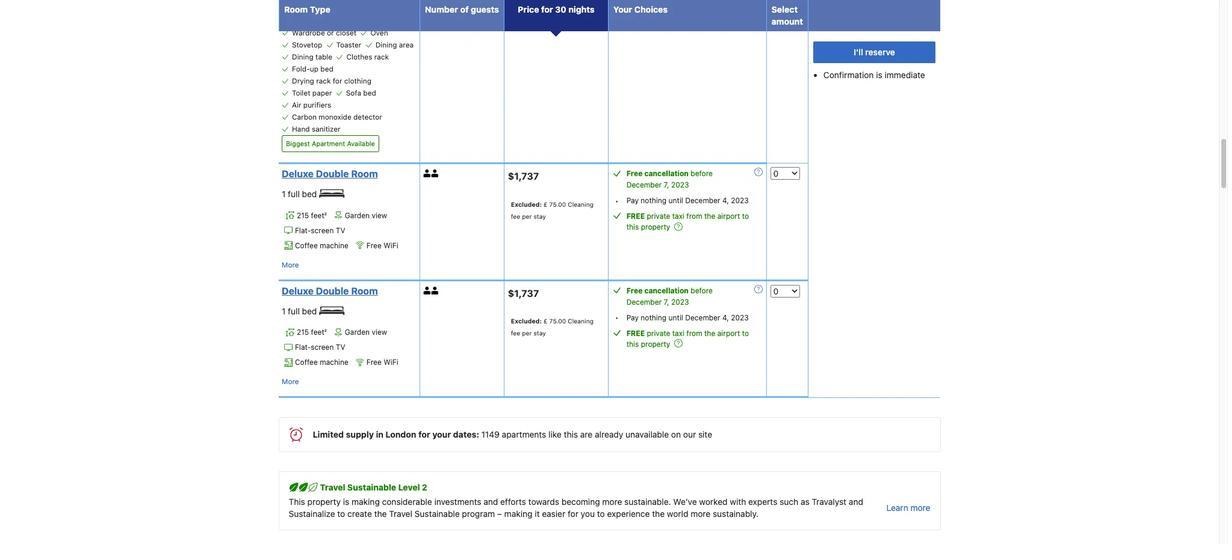 Task type: vqa. For each thing, say whether or not it's contained in the screenshot.
the bottommost until
yes



Task type: describe. For each thing, give the bounding box(es) containing it.
with
[[730, 498, 746, 508]]

feet² for second the deluxe double room link from the bottom 'more' link
[[311, 211, 327, 220]]

immediate
[[885, 70, 925, 80]]

investments
[[434, 498, 481, 508]]

feet² for 'more' link related to first the deluxe double room link from the bottom of the page
[[311, 328, 327, 337]]

biggest
[[286, 140, 310, 148]]

limited
[[313, 430, 344, 440]]

hand
[[292, 125, 310, 134]]

2 stay from the top
[[534, 330, 546, 337]]

toilet paper
[[292, 89, 332, 98]]

2 view from the top
[[372, 328, 387, 337]]

confirmation is immediate
[[824, 70, 925, 80]]

0 vertical spatial room
[[284, 4, 308, 14]]

1 excluded: from the top
[[511, 201, 542, 208]]

up
[[310, 64, 319, 73]]

occupancy image
[[431, 287, 439, 295]]

in
[[376, 430, 384, 440]]

pay nothing until december 4, 2023 for occupancy image associated with first the deluxe double room link from the bottom of the page's more details on meals and payment options icon
[[627, 314, 749, 323]]

1 1 from the top
[[282, 189, 286, 199]]

sustainable.
[[625, 498, 671, 508]]

site
[[698, 430, 712, 440]]

£ for second the deluxe double room link from the bottom
[[544, 201, 548, 208]]

2 coffee from the top
[[295, 358, 318, 367]]

2 1 from the top
[[282, 306, 286, 317]]

experts
[[749, 498, 778, 508]]

travalyst
[[812, 498, 847, 508]]

sustainable inside this property is making considerable investments and efforts towards becoming more sustainable. we've worked with experts such as travalyst and sustainalize to create the travel sustainable program – making it easier for you to experience the world more sustainably.
[[415, 510, 460, 520]]

2 more from the top
[[282, 378, 299, 387]]

1 and from the left
[[484, 498, 498, 508]]

this for occupancy image associated with first the deluxe double room link from the bottom of the page's more details on meals and payment options icon
[[627, 340, 639, 349]]

0 horizontal spatial more
[[602, 498, 622, 508]]

7, for occupancy image associated with first the deluxe double room link from the bottom of the page's more details on meals and payment options icon
[[664, 298, 669, 307]]

more link for second the deluxe double room link from the bottom
[[282, 259, 299, 271]]

of
[[460, 4, 469, 14]]

occupancy image for second the deluxe double room link from the bottom
[[424, 170, 431, 178]]

table
[[316, 52, 332, 61]]

for left your
[[419, 430, 430, 440]]

rack for drying
[[316, 76, 331, 86]]

75.00 for first the deluxe double room link from the bottom of the page
[[549, 318, 566, 325]]

property for occupancy image associated with first the deluxe double room link from the bottom of the page's more details on meals and payment options icon
[[641, 340, 670, 349]]

1 more from the top
[[282, 261, 299, 270]]

efforts
[[500, 498, 526, 508]]

dining table
[[292, 52, 332, 61]]

such
[[780, 498, 799, 508]]

1 deluxe double room link from the top
[[282, 168, 413, 180]]

1149
[[481, 430, 500, 440]]

biggest apartment available
[[286, 140, 375, 148]]

or
[[327, 28, 334, 37]]

fold-
[[292, 64, 310, 73]]

electric
[[292, 16, 317, 25]]

wardrobe
[[292, 28, 325, 37]]

clothes
[[347, 52, 372, 61]]

kitchenware
[[292, 4, 334, 13]]

closet
[[336, 28, 357, 37]]

for left clothing
[[333, 76, 342, 86]]

1 full bed for first the deluxe double room link from the bottom of the page
[[282, 306, 319, 317]]

sustainably.
[[713, 510, 759, 520]]

you
[[581, 510, 595, 520]]

1 nothing from the top
[[641, 196, 667, 205]]

1 stay from the top
[[534, 213, 546, 220]]

1 private from the top
[[647, 212, 670, 221]]

0 vertical spatial is
[[876, 70, 883, 80]]

considerable
[[382, 498, 432, 508]]

1 full bed for second the deluxe double room link from the bottom
[[282, 189, 319, 199]]

more details on meals and payment options image for occupancy image associated with first the deluxe double room link from the bottom of the page
[[754, 285, 763, 294]]

monoxide
[[319, 113, 351, 122]]

guests
[[471, 4, 499, 14]]

wifi for second the deluxe double room link from the bottom
[[384, 241, 398, 250]]

limited supply in london for your dates: 1149 apartments like this are already unavailable on our site
[[313, 430, 712, 440]]

stovetop
[[292, 40, 322, 49]]

as
[[801, 498, 810, 508]]

we've
[[673, 498, 697, 508]]

before december 7, 2023 for occupancy image associated with second the deluxe double room link from the bottom's more details on meals and payment options icon
[[627, 169, 713, 190]]

confirmation
[[824, 70, 874, 80]]

1 pay from the top
[[627, 196, 639, 205]]

2 free cancellation from the top
[[627, 286, 689, 295]]

i'll reserve
[[854, 47, 895, 57]]

world
[[667, 510, 689, 520]]

kettle
[[319, 16, 338, 25]]

1 flat- from the top
[[295, 226, 311, 235]]

coffee machine for 'more' link related to first the deluxe double room link from the bottom of the page
[[295, 358, 349, 367]]

more details on meals and payment options image for occupancy image associated with second the deluxe double room link from the bottom
[[754, 168, 763, 176]]

this property is making considerable investments and efforts towards becoming more sustainable. we've worked with experts such as travalyst and sustainalize to create the travel sustainable program – making it easier for you to experience the world more sustainably.
[[289, 498, 863, 520]]

2 double from the top
[[316, 286, 349, 297]]

1 full from the top
[[288, 189, 300, 199]]

oven
[[371, 28, 388, 37]]

toaster
[[336, 40, 362, 49]]

wardrobe or closet
[[292, 28, 357, 37]]

hand sanitizer
[[292, 125, 341, 134]]

level
[[398, 483, 420, 493]]

for left 30 on the top left
[[541, 4, 553, 14]]

2 machine from the top
[[320, 358, 349, 367]]

1 coffee from the top
[[295, 241, 318, 250]]

75.00 for second the deluxe double room link from the bottom
[[549, 201, 566, 208]]

nights
[[569, 4, 595, 14]]

i'll reserve button
[[814, 42, 936, 63]]

1 per from the top
[[522, 213, 532, 220]]

1 4, from the top
[[723, 196, 729, 205]]

1 free from the top
[[627, 212, 645, 221]]

carbon
[[292, 113, 317, 122]]

number of guests
[[425, 4, 499, 14]]

2 fee from the top
[[511, 330, 520, 337]]

£ 75.00 cleaning fee per stay for occupancy image associated with second the deluxe double room link from the bottom
[[511, 201, 594, 220]]

dining for dining area
[[376, 40, 397, 49]]

2 free wifi from the top
[[367, 358, 398, 367]]

1 airport from the top
[[718, 212, 740, 221]]

choices
[[635, 4, 668, 14]]

2 215 feet² from the top
[[297, 328, 327, 337]]

drying
[[292, 76, 314, 86]]

available
[[347, 140, 375, 148]]

1 view from the top
[[372, 211, 387, 220]]

screen for 'more' link related to first the deluxe double room link from the bottom of the page
[[311, 343, 334, 352]]

2 full from the top
[[288, 306, 300, 317]]

on
[[671, 430, 681, 440]]

1 garden from the top
[[345, 211, 370, 220]]

2 flat-screen tv from the top
[[295, 343, 345, 352]]

room for second the deluxe double room link from the bottom
[[351, 169, 378, 179]]

£ 75.00 cleaning fee per stay for occupancy image associated with first the deluxe double room link from the bottom of the page
[[511, 318, 594, 337]]

1 tv from the top
[[336, 226, 345, 235]]

air
[[292, 101, 301, 110]]

0 horizontal spatial sustainable
[[347, 483, 396, 493]]

experience
[[607, 510, 650, 520]]

number
[[425, 4, 458, 14]]

2 vertical spatial this
[[564, 430, 578, 440]]

learn more button
[[887, 503, 931, 515]]

• for occupancy image associated with second the deluxe double room link from the bottom's more details on meals and payment options icon
[[615, 197, 619, 206]]

london
[[386, 430, 416, 440]]

until for occupancy image associated with second the deluxe double room link from the bottom's more details on meals and payment options icon
[[669, 196, 683, 205]]

clothes rack
[[347, 52, 389, 61]]

–
[[497, 510, 502, 520]]

purifiers
[[303, 101, 331, 110]]

this
[[289, 498, 305, 508]]

amount
[[772, 16, 803, 26]]

1 $1,737 from the top
[[508, 171, 539, 182]]

1 double from the top
[[316, 169, 349, 179]]

2 4, from the top
[[723, 314, 729, 323]]

1 deluxe from the top
[[282, 169, 314, 179]]

rack for clothes
[[374, 52, 389, 61]]

carbon monoxide detector
[[292, 113, 382, 122]]

2 tv from the top
[[336, 343, 345, 352]]

this for occupancy image associated with second the deluxe double room link from the bottom's more details on meals and payment options icon
[[627, 223, 639, 232]]

supply
[[346, 430, 374, 440]]

unavailable
[[626, 430, 669, 440]]



Task type: locate. For each thing, give the bounding box(es) containing it.
1 vertical spatial garden
[[345, 328, 370, 337]]

2 before december 7, 2023 from the top
[[627, 286, 713, 307]]

worked
[[699, 498, 728, 508]]

machine
[[320, 241, 349, 250], [320, 358, 349, 367]]

1 vertical spatial pay
[[627, 314, 639, 323]]

cancellation
[[645, 169, 689, 178], [645, 286, 689, 295]]

2 per from the top
[[522, 330, 532, 337]]

• for occupancy image associated with first the deluxe double room link from the bottom of the page's more details on meals and payment options icon
[[615, 314, 619, 323]]

type
[[310, 4, 330, 14]]

0 vertical spatial deluxe
[[282, 169, 314, 179]]

0 vertical spatial flat-screen tv
[[295, 226, 345, 235]]

0 vertical spatial from
[[687, 212, 703, 221]]

1 vertical spatial cancellation
[[645, 286, 689, 295]]

rack down dining area
[[374, 52, 389, 61]]

0 vertical spatial pay
[[627, 196, 639, 205]]

making up create
[[352, 498, 380, 508]]

1 vertical spatial garden view
[[345, 328, 387, 337]]

taxi for occupancy image associated with second the deluxe double room link from the bottom's more details on meals and payment options icon
[[672, 212, 685, 221]]

0 vertical spatial before december 7, 2023
[[627, 169, 713, 190]]

towards
[[528, 498, 559, 508]]

0 vertical spatial deluxe double room link
[[282, 168, 413, 180]]

property
[[641, 223, 670, 232], [641, 340, 670, 349], [307, 498, 341, 508]]

more link for first the deluxe double room link from the bottom of the page
[[282, 376, 299, 389]]

more details on meals and payment options image
[[754, 168, 763, 176], [754, 285, 763, 294]]

0 vertical spatial making
[[352, 498, 380, 508]]

1 vertical spatial •
[[615, 314, 619, 323]]

0 vertical spatial free wifi
[[367, 241, 398, 250]]

fold-up bed
[[292, 64, 333, 73]]

0 vertical spatial airport
[[718, 212, 740, 221]]

flat-screen tv
[[295, 226, 345, 235], [295, 343, 345, 352]]

0 vertical spatial deluxe double room
[[282, 169, 378, 179]]

1 vertical spatial airport
[[718, 329, 740, 338]]

2 excluded: from the top
[[511, 318, 542, 325]]

like
[[549, 430, 562, 440]]

2 wifi from the top
[[384, 358, 398, 367]]

price
[[518, 4, 539, 14]]

2 free from the top
[[627, 329, 645, 338]]

your
[[432, 430, 451, 440]]

cleaning
[[568, 201, 594, 208], [568, 318, 594, 325]]

before december 7, 2023 for occupancy image associated with first the deluxe double room link from the bottom of the page's more details on meals and payment options icon
[[627, 286, 713, 307]]

property inside this property is making considerable investments and efforts towards becoming more sustainable. we've worked with experts such as travalyst and sustainalize to create the travel sustainable program – making it easier for you to experience the world more sustainably.
[[307, 498, 341, 508]]

1 horizontal spatial making
[[504, 510, 533, 520]]

1 before from the top
[[691, 169, 713, 178]]

room type
[[284, 4, 330, 14]]

0 vertical spatial feet²
[[311, 211, 327, 220]]

1 private taxi from the airport to this property from the top
[[627, 212, 749, 232]]

1 wifi from the top
[[384, 241, 398, 250]]

1 fee from the top
[[511, 213, 520, 220]]

2023
[[671, 181, 689, 190], [731, 196, 749, 205], [671, 298, 689, 307], [731, 314, 749, 323]]

toilet
[[292, 89, 310, 98]]

property for occupancy image associated with second the deluxe double room link from the bottom's more details on meals and payment options icon
[[641, 223, 670, 232]]

0 vertical spatial cleaning
[[568, 201, 594, 208]]

2 7, from the top
[[664, 298, 669, 307]]

1 vertical spatial travel
[[389, 510, 412, 520]]

2 garden view from the top
[[345, 328, 387, 337]]

1 vertical spatial property
[[641, 340, 670, 349]]

215 for first the deluxe double room link from the bottom of the page
[[297, 328, 309, 337]]

2 and from the left
[[849, 498, 863, 508]]

rack up paper
[[316, 76, 331, 86]]

0 vertical spatial property
[[641, 223, 670, 232]]

1 deluxe double room from the top
[[282, 169, 378, 179]]

2 deluxe from the top
[[282, 286, 314, 297]]

1 vertical spatial 75.00
[[549, 318, 566, 325]]

more up experience
[[602, 498, 622, 508]]

7,
[[664, 181, 669, 190], [664, 298, 669, 307]]

december
[[627, 181, 662, 190], [685, 196, 721, 205], [627, 298, 662, 307], [685, 314, 721, 323]]

2 1 full bed from the top
[[282, 306, 319, 317]]

1 7, from the top
[[664, 181, 669, 190]]

sofa bed
[[346, 89, 376, 98]]

occupancy image
[[424, 170, 431, 178], [431, 170, 439, 178], [424, 287, 431, 295]]

0 vertical spatial garden view
[[345, 211, 387, 220]]

2 private from the top
[[647, 329, 670, 338]]

£ for first the deluxe double room link from the bottom of the page
[[544, 318, 548, 325]]

1 vertical spatial 1
[[282, 306, 286, 317]]

area
[[399, 40, 414, 49]]

1 free wifi from the top
[[367, 241, 398, 250]]

dates:
[[453, 430, 479, 440]]

0 horizontal spatial rack
[[316, 76, 331, 86]]

1 vertical spatial flat-screen tv
[[295, 343, 345, 352]]

0 vertical spatial per
[[522, 213, 532, 220]]

travel inside this property is making considerable investments and efforts towards becoming more sustainable. we've worked with experts such as travalyst and sustainalize to create the travel sustainable program – making it easier for you to experience the world more sustainably.
[[389, 510, 412, 520]]

2 feet² from the top
[[311, 328, 327, 337]]

pay nothing until december 4, 2023
[[627, 196, 749, 205], [627, 314, 749, 323]]

2 215 from the top
[[297, 328, 309, 337]]

sustainable down investments
[[415, 510, 460, 520]]

it
[[535, 510, 540, 520]]

this
[[627, 223, 639, 232], [627, 340, 639, 349], [564, 430, 578, 440]]

1 215 from the top
[[297, 211, 309, 220]]

select amount
[[772, 4, 803, 26]]

0 vertical spatial free
[[627, 212, 645, 221]]

2 before from the top
[[691, 286, 713, 295]]

1 1 full bed from the top
[[282, 189, 319, 199]]

2 more link from the top
[[282, 376, 299, 389]]

2 from from the top
[[687, 329, 703, 338]]

your choices
[[613, 4, 668, 14]]

1 215 feet² from the top
[[297, 211, 327, 220]]

private taxi from the airport to this property
[[627, 212, 749, 232], [627, 329, 749, 349]]

0 vertical spatial coffee
[[295, 241, 318, 250]]

1 vertical spatial making
[[504, 510, 533, 520]]

cancellation for occupancy image associated with first the deluxe double room link from the bottom of the page's more details on meals and payment options icon
[[645, 286, 689, 295]]

1 vertical spatial flat-
[[295, 343, 311, 352]]

2 garden from the top
[[345, 328, 370, 337]]

0 vertical spatial cancellation
[[645, 169, 689, 178]]

program
[[462, 510, 495, 520]]

learn
[[887, 504, 909, 514]]

cancellation for occupancy image associated with second the deluxe double room link from the bottom's more details on meals and payment options icon
[[645, 169, 689, 178]]

making down efforts
[[504, 510, 533, 520]]

1 vertical spatial private
[[647, 329, 670, 338]]

until for occupancy image associated with first the deluxe double room link from the bottom of the page's more details on meals and payment options icon
[[669, 314, 683, 323]]

screen
[[311, 226, 334, 235], [311, 343, 334, 352]]

0 vertical spatial more details on meals and payment options image
[[754, 168, 763, 176]]

0 vertical spatial •
[[615, 197, 619, 206]]

full
[[288, 189, 300, 199], [288, 306, 300, 317]]

1 horizontal spatial more
[[691, 510, 711, 520]]

bed
[[321, 64, 333, 73], [363, 89, 376, 98], [302, 189, 317, 199], [302, 306, 317, 317]]

0 horizontal spatial travel
[[320, 483, 345, 493]]

1 feet² from the top
[[311, 211, 327, 220]]

travel up "sustainalize"
[[320, 483, 345, 493]]

1 vertical spatial coffee
[[295, 358, 318, 367]]

sustainable up create
[[347, 483, 396, 493]]

1 75.00 from the top
[[549, 201, 566, 208]]

sanitizer
[[312, 125, 341, 134]]

tv
[[336, 226, 345, 235], [336, 343, 345, 352]]

1 vertical spatial $1,737
[[508, 288, 539, 299]]

your
[[613, 4, 632, 14]]

2 cleaning from the top
[[568, 318, 594, 325]]

1 vertical spatial is
[[343, 498, 349, 508]]

pay nothing until december 4, 2023 for occupancy image associated with second the deluxe double room link from the bottom's more details on meals and payment options icon
[[627, 196, 749, 205]]

0 vertical spatial full
[[288, 189, 300, 199]]

215 for second the deluxe double room link from the bottom
[[297, 211, 309, 220]]

screen for second the deluxe double room link from the bottom 'more' link
[[311, 226, 334, 235]]

1 vertical spatial coffee machine
[[295, 358, 349, 367]]

1 flat-screen tv from the top
[[295, 226, 345, 235]]

1 vertical spatial nothing
[[641, 314, 667, 323]]

0 vertical spatial double
[[316, 169, 349, 179]]

1 horizontal spatial dining
[[376, 40, 397, 49]]

1 pay nothing until december 4, 2023 from the top
[[627, 196, 749, 205]]

1 coffee machine from the top
[[295, 241, 349, 250]]

1 free cancellation from the top
[[627, 169, 689, 178]]

1 cleaning from the top
[[568, 201, 594, 208]]

and right travalyst
[[849, 498, 863, 508]]

paper
[[312, 89, 332, 98]]

fee
[[511, 213, 520, 220], [511, 330, 520, 337]]

1 from from the top
[[687, 212, 703, 221]]

1 vertical spatial before
[[691, 286, 713, 295]]

2 screen from the top
[[311, 343, 334, 352]]

1 horizontal spatial and
[[849, 498, 863, 508]]

1 horizontal spatial rack
[[374, 52, 389, 61]]

2 £ 75.00 cleaning fee per stay from the top
[[511, 318, 594, 337]]

stay
[[534, 213, 546, 220], [534, 330, 546, 337]]

1 vertical spatial tv
[[336, 343, 345, 352]]

1 more link from the top
[[282, 259, 299, 271]]

0 vertical spatial more link
[[282, 259, 299, 271]]

is up create
[[343, 498, 349, 508]]

1 vertical spatial feet²
[[311, 328, 327, 337]]

2 private taxi from the airport to this property from the top
[[627, 329, 749, 349]]

and
[[484, 498, 498, 508], [849, 498, 863, 508]]

clothing
[[344, 76, 372, 86]]

0 vertical spatial 215
[[297, 211, 309, 220]]

2 more details on meals and payment options image from the top
[[754, 285, 763, 294]]

dining area
[[376, 40, 414, 49]]

deluxe
[[282, 169, 314, 179], [282, 286, 314, 297]]

0 vertical spatial stay
[[534, 213, 546, 220]]

already
[[595, 430, 623, 440]]

0 vertical spatial wifi
[[384, 241, 398, 250]]

taxi for occupancy image associated with first the deluxe double room link from the bottom of the page's more details on meals and payment options icon
[[672, 329, 685, 338]]

flat-
[[295, 226, 311, 235], [295, 343, 311, 352]]

2 until from the top
[[669, 314, 683, 323]]

1 vertical spatial screen
[[311, 343, 334, 352]]

1 until from the top
[[669, 196, 683, 205]]

2 £ from the top
[[544, 318, 548, 325]]

0 vertical spatial coffee machine
[[295, 241, 349, 250]]

coffee machine
[[295, 241, 349, 250], [295, 358, 349, 367]]

7, for occupancy image associated with second the deluxe double room link from the bottom's more details on meals and payment options icon
[[664, 181, 669, 190]]

1 vertical spatial deluxe double room
[[282, 286, 378, 297]]

2 nothing from the top
[[641, 314, 667, 323]]

electric kettle
[[292, 16, 338, 25]]

is down the i'll reserve button
[[876, 70, 883, 80]]

coffee machine for second the deluxe double room link from the bottom 'more' link
[[295, 241, 349, 250]]

0 vertical spatial free cancellation
[[627, 169, 689, 178]]

air purifiers
[[292, 101, 331, 110]]

0 vertical spatial 75.00
[[549, 201, 566, 208]]

is
[[876, 70, 883, 80], [343, 498, 349, 508]]

travel down considerable at the left bottom of the page
[[389, 510, 412, 520]]

2 pay from the top
[[627, 314, 639, 323]]

1 vertical spatial more details on meals and payment options image
[[754, 285, 763, 294]]

for inside this property is making considerable investments and efforts towards becoming more sustainable. we've worked with experts such as travalyst and sustainalize to create the travel sustainable program – making it easier for you to experience the world more sustainably.
[[568, 510, 579, 520]]

1 vertical spatial machine
[[320, 358, 349, 367]]

airport
[[718, 212, 740, 221], [718, 329, 740, 338]]

0 vertical spatial £
[[544, 201, 548, 208]]

2 horizontal spatial more
[[911, 504, 931, 514]]

0 vertical spatial screen
[[311, 226, 334, 235]]

0 vertical spatial more
[[282, 261, 299, 270]]

for down becoming
[[568, 510, 579, 520]]

1 more details on meals and payment options image from the top
[[754, 168, 763, 176]]

2 75.00 from the top
[[549, 318, 566, 325]]

0 vertical spatial 1 full bed
[[282, 189, 319, 199]]

1 vertical spatial excluded:
[[511, 318, 542, 325]]

travel sustainable level 2
[[320, 483, 427, 493]]

dining down oven
[[376, 40, 397, 49]]

1
[[282, 189, 286, 199], [282, 306, 286, 317]]

easier
[[542, 510, 566, 520]]

0 horizontal spatial making
[[352, 498, 380, 508]]

more
[[602, 498, 622, 508], [911, 504, 931, 514], [691, 510, 711, 520]]

select
[[772, 4, 798, 14]]

garden view
[[345, 211, 387, 220], [345, 328, 387, 337]]

2 taxi from the top
[[672, 329, 685, 338]]

2 vertical spatial property
[[307, 498, 341, 508]]

0 vertical spatial until
[[669, 196, 683, 205]]

1 cancellation from the top
[[645, 169, 689, 178]]

is inside this property is making considerable investments and efforts towards becoming more sustainable. we've worked with experts such as travalyst and sustainalize to create the travel sustainable program – making it easier for you to experience the world more sustainably.
[[343, 498, 349, 508]]

2 flat- from the top
[[295, 343, 311, 352]]

becoming
[[562, 498, 600, 508]]

apartments
[[502, 430, 546, 440]]

1 vertical spatial more link
[[282, 376, 299, 389]]

wifi
[[384, 241, 398, 250], [384, 358, 398, 367]]

1 vertical spatial 4,
[[723, 314, 729, 323]]

1 £ 75.00 cleaning fee per stay from the top
[[511, 201, 594, 220]]

2 coffee machine from the top
[[295, 358, 349, 367]]

2 airport from the top
[[718, 329, 740, 338]]

1 vertical spatial 215
[[297, 328, 309, 337]]

1 vertical spatial taxi
[[672, 329, 685, 338]]

1 garden view from the top
[[345, 211, 387, 220]]

2 pay nothing until december 4, 2023 from the top
[[627, 314, 749, 323]]

detector
[[353, 113, 382, 122]]

1 vertical spatial £ 75.00 cleaning fee per stay
[[511, 318, 594, 337]]

1 machine from the top
[[320, 241, 349, 250]]

1 vertical spatial 1 full bed
[[282, 306, 319, 317]]

1 vertical spatial £
[[544, 318, 548, 325]]

drying rack for clothing
[[292, 76, 372, 86]]

1 vertical spatial deluxe double room link
[[282, 285, 413, 297]]

2
[[422, 483, 427, 493]]

free
[[627, 169, 643, 178], [367, 241, 382, 250], [627, 286, 643, 295], [367, 358, 382, 367]]

2 deluxe double room link from the top
[[282, 285, 413, 297]]

view
[[372, 211, 387, 220], [372, 328, 387, 337]]

1 £ from the top
[[544, 201, 548, 208]]

dining up the fold-
[[292, 52, 314, 61]]

0 vertical spatial flat-
[[295, 226, 311, 235]]

rack
[[374, 52, 389, 61], [316, 76, 331, 86]]

2 deluxe double room from the top
[[282, 286, 378, 297]]

occupancy image for first the deluxe double room link from the bottom of the page
[[424, 287, 431, 295]]

more down worked
[[691, 510, 711, 520]]

1 taxi from the top
[[672, 212, 685, 221]]

1 • from the top
[[615, 197, 619, 206]]

1 full bed
[[282, 189, 319, 199], [282, 306, 319, 317]]

0 horizontal spatial and
[[484, 498, 498, 508]]

taxi
[[672, 212, 685, 221], [672, 329, 685, 338]]

nothing
[[641, 196, 667, 205], [641, 314, 667, 323]]

2 vertical spatial room
[[351, 286, 378, 297]]

1 horizontal spatial sustainable
[[415, 510, 460, 520]]

1 vertical spatial until
[[669, 314, 683, 323]]

0 vertical spatial $1,737
[[508, 171, 539, 182]]

0 vertical spatial private taxi from the airport to this property
[[627, 212, 749, 232]]

0 vertical spatial machine
[[320, 241, 349, 250]]

1 vertical spatial room
[[351, 169, 378, 179]]

per
[[522, 213, 532, 220], [522, 330, 532, 337]]

0 vertical spatial garden
[[345, 211, 370, 220]]

0 vertical spatial excluded:
[[511, 201, 542, 208]]

1 before december 7, 2023 from the top
[[627, 169, 713, 190]]

4,
[[723, 196, 729, 205], [723, 314, 729, 323]]

free wifi
[[367, 241, 398, 250], [367, 358, 398, 367]]

1 vertical spatial pay nothing until december 4, 2023
[[627, 314, 749, 323]]

are
[[580, 430, 593, 440]]

1 vertical spatial private taxi from the airport to this property
[[627, 329, 749, 349]]

dining for dining table
[[292, 52, 314, 61]]

1 vertical spatial rack
[[316, 76, 331, 86]]

2 $1,737 from the top
[[508, 288, 539, 299]]

0 vertical spatial travel
[[320, 483, 345, 493]]

30
[[555, 4, 567, 14]]

learn more
[[887, 504, 931, 514]]

215 feet²
[[297, 211, 327, 220], [297, 328, 327, 337]]

0 vertical spatial 215 feet²
[[297, 211, 327, 220]]

2 • from the top
[[615, 314, 619, 323]]

and up – at the bottom of page
[[484, 498, 498, 508]]

sustainalize
[[289, 510, 335, 520]]

1 vertical spatial free
[[627, 329, 645, 338]]

more right learn on the right of page
[[911, 504, 931, 514]]

more inside button
[[911, 504, 931, 514]]

wifi for first the deluxe double room link from the bottom of the page
[[384, 358, 398, 367]]

0 vertical spatial this
[[627, 223, 639, 232]]

sustainable
[[347, 483, 396, 493], [415, 510, 460, 520]]

double
[[316, 169, 349, 179], [316, 286, 349, 297]]

1 vertical spatial fee
[[511, 330, 520, 337]]

create
[[347, 510, 372, 520]]

room for first the deluxe double room link from the bottom of the page
[[351, 286, 378, 297]]

2 cancellation from the top
[[645, 286, 689, 295]]



